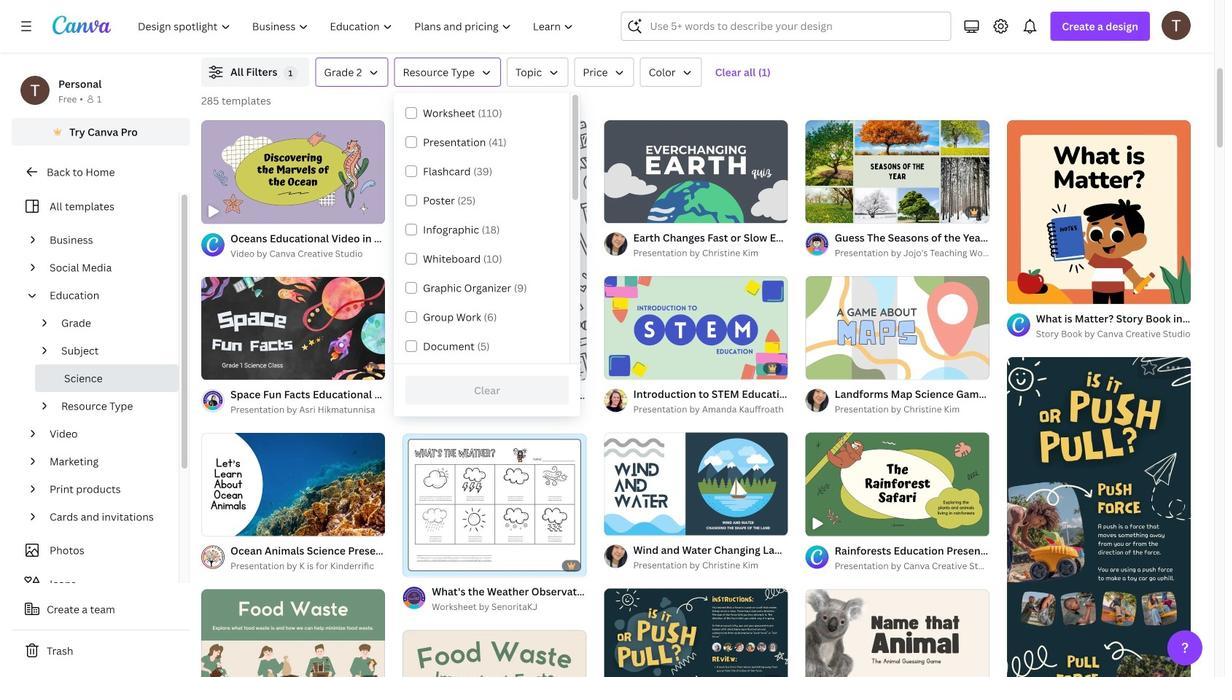 Task type: vqa. For each thing, say whether or not it's contained in the screenshot.
Doc by Canva Creative Studio 'link' for Business Letter Professional Doc in Salmon Light Blue Gradients Style image
no



Task type: locate. For each thing, give the bounding box(es) containing it.
plant and human body systems image
[[1000, 0, 1225, 4]]

food waste important facts educational infographic in green beige illustrative style image
[[403, 630, 587, 677]]

ocean animals science presentation in colorful realistic style image
[[201, 433, 385, 536]]

1 filter options selected element
[[283, 66, 298, 80]]

terry turtle image
[[1162, 11, 1191, 40]]

None search field
[[621, 12, 951, 41]]

space fun facts educational presentation in watercolor style image
[[201, 277, 385, 380]]

what's the weather observation worksheets blue image
[[403, 434, 587, 576]]

Search search field
[[650, 12, 942, 40]]

guess the seasons of the year interactive presentation in green blue illustrative style image
[[806, 120, 989, 224]]

push and pull science group work in yellow and blue illustrative doodle style image
[[604, 589, 788, 677]]

food waste educational presentation in beige green illustrative style image
[[201, 589, 385, 677]]

top level navigation element
[[128, 12, 586, 41]]

teacher planner for 2024 in black & white school doodle style image
[[403, 120, 587, 380]]



Task type: describe. For each thing, give the bounding box(es) containing it.
earth changes fast or slow events science quiz in grey green pastel  style image
[[604, 120, 788, 224]]

landforms map science game presentation in pastel fun style image
[[806, 276, 989, 380]]

what is matter? story book in orange blue hand drawn style image
[[1007, 120, 1191, 304]]

animal quiz presentation in tan yellow handdrawn style image
[[806, 589, 989, 677]]

wind and water changing land science presentation in colorful simple style image
[[604, 433, 788, 536]]

introduction to stem education presentation in blue green and pink flat graphic style image
[[604, 276, 788, 380]]

push and pull force educational infographic in yellow and blue doodle illustrative style image
[[1007, 357, 1191, 677]]



